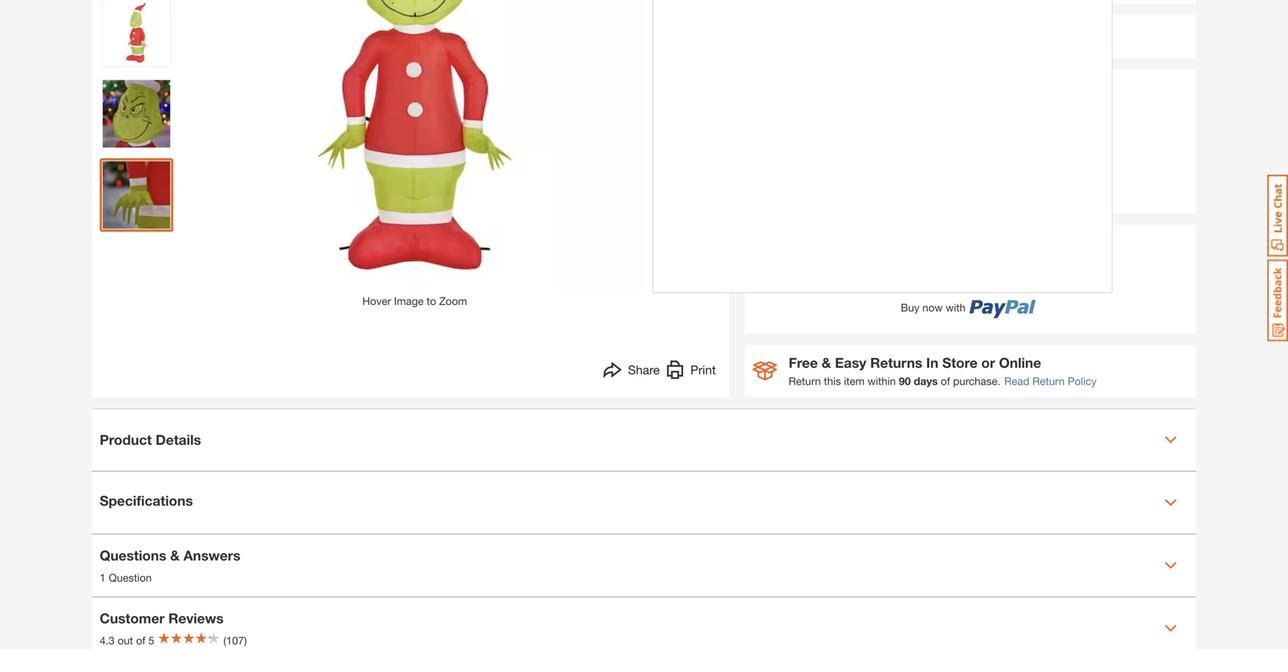 Task type: vqa. For each thing, say whether or not it's contained in the screenshot.
first Set from left
no



Task type: locate. For each thing, give the bounding box(es) containing it.
of inside free & easy returns in store or online return this item within 90 days of purchase. read return policy
[[941, 375, 951, 388]]

0 vertical spatial &
[[822, 355, 832, 371]]

1 vertical spatial caret image
[[1165, 560, 1178, 572]]

1 return from the left
[[789, 375, 821, 388]]

share button
[[604, 361, 660, 383]]

2 return from the left
[[1033, 375, 1065, 388]]

& for questions
[[170, 548, 180, 564]]

share
[[628, 363, 660, 377]]

1 caret image from the top
[[1165, 434, 1178, 446]]

days
[[914, 375, 938, 388]]

hover image to zoom
[[363, 295, 468, 308]]

None field
[[785, 232, 818, 265]]

(107)
[[224, 635, 247, 647]]

2 caret image from the top
[[1165, 623, 1178, 635]]

4.3 out of 5
[[100, 635, 154, 647]]

reviews
[[169, 611, 224, 627]]

&
[[822, 355, 832, 371], [170, 548, 180, 564]]

1 vertical spatial of
[[136, 635, 146, 647]]

& left answers
[[170, 548, 180, 564]]

of right "days"
[[941, 375, 951, 388]]

question
[[109, 572, 152, 584]]

0 vertical spatial caret image
[[1165, 497, 1178, 509]]

& inside free & easy returns in store or online return this item within 90 days of purchase. read return policy
[[822, 355, 832, 371]]

& up this on the right of the page
[[822, 355, 832, 371]]

caret image
[[1165, 497, 1178, 509], [1165, 560, 1178, 572]]

1 horizontal spatial return
[[1033, 375, 1065, 388]]

return down free
[[789, 375, 821, 388]]

return right the read
[[1033, 375, 1065, 388]]

specifications
[[100, 493, 193, 509]]

2 caret image from the top
[[1165, 560, 1178, 572]]

of
[[941, 375, 951, 388], [136, 635, 146, 647]]

within
[[868, 375, 896, 388]]

read return policy link
[[1005, 373, 1097, 390]]

0 vertical spatial of
[[941, 375, 951, 388]]

1 caret image from the top
[[1165, 497, 1178, 509]]

caret image
[[1165, 434, 1178, 446], [1165, 623, 1178, 635]]

this
[[824, 375, 842, 388]]

return
[[789, 375, 821, 388], [1033, 375, 1065, 388]]

product details button
[[92, 410, 1197, 471]]

& for free
[[822, 355, 832, 371]]

& inside 'questions & answers 1 question'
[[170, 548, 180, 564]]

0 horizontal spatial &
[[170, 548, 180, 564]]

grinch christmas inflatables 23gm83133 a0.3 image
[[103, 80, 170, 148]]

1 vertical spatial caret image
[[1165, 623, 1178, 635]]

buy now with
[[901, 301, 966, 314]]

of left 5
[[136, 635, 146, 647]]

1 vertical spatial &
[[170, 548, 180, 564]]

feedback link image
[[1268, 259, 1289, 342]]

in
[[927, 355, 939, 371]]

5
[[148, 635, 154, 647]]

90
[[899, 375, 911, 388]]

1 horizontal spatial of
[[941, 375, 951, 388]]

product
[[100, 432, 152, 448]]

0 vertical spatial caret image
[[1165, 434, 1178, 446]]

1 horizontal spatial &
[[822, 355, 832, 371]]

0 horizontal spatial return
[[789, 375, 821, 388]]

questions
[[100, 548, 166, 564]]

easy
[[836, 355, 867, 371]]

specifications button
[[92, 472, 1197, 534]]



Task type: describe. For each thing, give the bounding box(es) containing it.
or
[[982, 355, 996, 371]]

hover image to zoom button
[[185, 0, 645, 309]]

0 horizontal spatial of
[[136, 635, 146, 647]]

4.3
[[100, 635, 115, 647]]

store
[[943, 355, 978, 371]]

icon image
[[753, 362, 778, 381]]

with
[[946, 301, 966, 314]]

grinch christmas inflatables 23gm83133 40.2 image
[[103, 0, 170, 66]]

returns
[[871, 355, 923, 371]]

policy
[[1068, 375, 1097, 388]]

answers
[[184, 548, 241, 564]]

hover
[[363, 295, 391, 308]]

now
[[923, 301, 943, 314]]

print
[[691, 363, 716, 377]]

questions & answers 1 question
[[100, 548, 241, 584]]

customer reviews
[[100, 611, 224, 627]]

zoom
[[439, 295, 468, 308]]

item
[[845, 375, 865, 388]]

customer
[[100, 611, 165, 627]]

1
[[100, 572, 106, 584]]

purchase.
[[954, 375, 1001, 388]]

live chat image
[[1268, 175, 1289, 257]]

to
[[427, 295, 436, 308]]

image
[[394, 295, 424, 308]]

read
[[1005, 375, 1030, 388]]

caret image inside 'product details' button
[[1165, 434, 1178, 446]]

grinch christmas inflatables 23gm83133 1d.4 image
[[103, 161, 170, 229]]

free & easy returns in store or online return this item within 90 days of purchase. read return policy
[[789, 355, 1097, 388]]

online
[[1000, 355, 1042, 371]]

free
[[789, 355, 818, 371]]

details
[[156, 432, 201, 448]]

out
[[118, 635, 133, 647]]

caret image inside specifications button
[[1165, 497, 1178, 509]]

buy now with button
[[862, 289, 1075, 319]]

product details
[[100, 432, 201, 448]]

print button
[[666, 361, 716, 383]]

buy
[[901, 301, 920, 314]]



